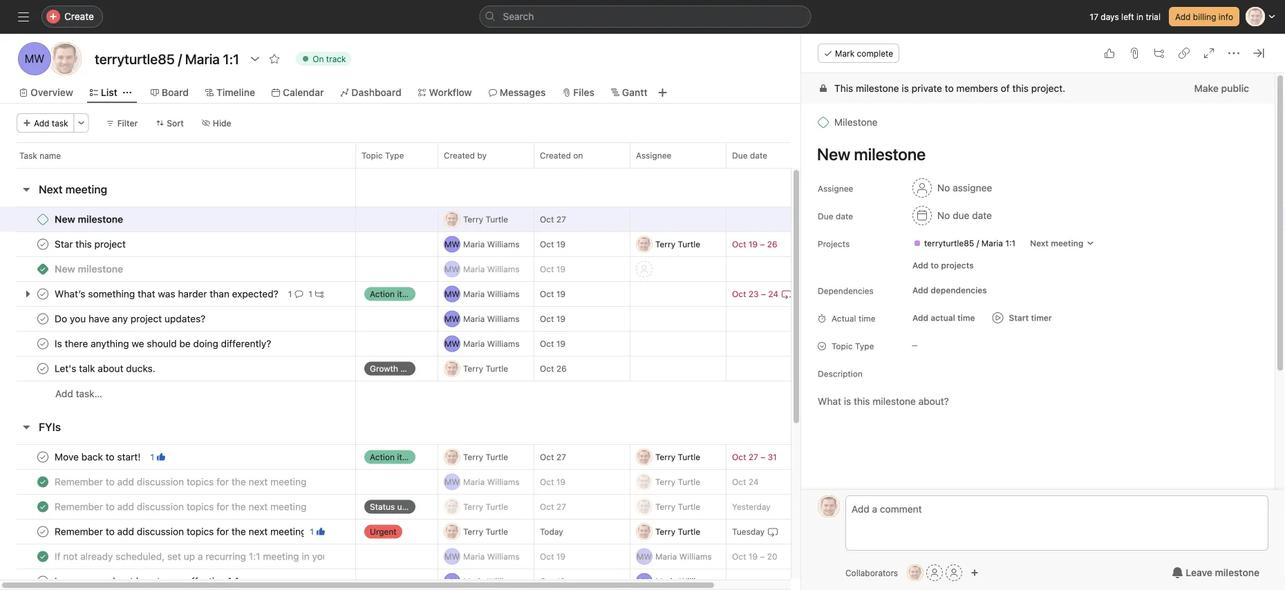 Task type: locate. For each thing, give the bounding box(es) containing it.
williams inside creator for do you have any project updates? cell
[[487, 314, 520, 324]]

list
[[101, 87, 117, 98]]

completed checkbox inside the let's talk about ducks. cell
[[35, 361, 51, 377]]

oct 27 up today
[[540, 502, 566, 512]]

assignee up projects
[[818, 184, 854, 194]]

add for add task
[[34, 118, 49, 128]]

next right collapse task list for this section image
[[39, 183, 63, 196]]

2 item from the top
[[397, 453, 414, 462]]

creator for remember to add discussion topics for the next meeting cell
[[438, 469, 534, 495], [438, 494, 534, 520], [438, 519, 534, 545]]

add subtask image
[[1154, 48, 1165, 59]]

no assignee
[[938, 182, 992, 194]]

1 horizontal spatial to
[[945, 83, 954, 94]]

terry
[[463, 215, 483, 224], [655, 240, 676, 249], [463, 364, 483, 374], [463, 453, 483, 462], [655, 453, 676, 462], [655, 477, 676, 487], [463, 502, 483, 512], [655, 502, 676, 512], [463, 527, 483, 537], [655, 527, 676, 537]]

next meeting inside dropdown button
[[1030, 239, 1084, 248]]

1 horizontal spatial 1
[[310, 527, 314, 537]]

maria williams inside creator for new milestone cell
[[463, 264, 520, 274]]

1 creator for remember to add discussion topics for the next meeting cell from the top
[[438, 469, 534, 495]]

0 horizontal spatial next
[[39, 183, 63, 196]]

conversation
[[401, 364, 451, 374]]

expand subtask list for the task what's something that was harder than expected? image
[[22, 289, 33, 300]]

more actions image
[[77, 119, 85, 127]]

completed checkbox for learn more about how to run effective 1:1s cell
[[35, 574, 51, 590]]

this
[[835, 83, 853, 94]]

Is there anything we should be doing differently? text field
[[52, 337, 275, 351]]

learn more about how to run effective 1:1s cell
[[0, 569, 356, 590]]

to left projects
[[931, 261, 939, 270]]

1 vertical spatial milestone
[[1215, 567, 1260, 579]]

2 completed image from the top
[[35, 361, 51, 377]]

to right private
[[945, 83, 954, 94]]

1 vertical spatial item
[[397, 453, 414, 462]]

0 vertical spatial creator for new milestone cell
[[438, 207, 534, 232]]

williams inside creator for new milestone cell
[[487, 264, 520, 274]]

1 remember to add discussion topics for the next meeting text field from the top
[[52, 475, 311, 489]]

tab actions image
[[123, 89, 131, 97]]

main content containing this milestone is private to members of this project.
[[801, 73, 1275, 590]]

maria inside 'creator for if not already scheduled, set up a recurring 1:1 meeting in your calendar' cell
[[463, 552, 485, 562]]

topic down 'dashboard' link
[[362, 151, 383, 160]]

williams inside 'creator for if not already scheduled, set up a recurring 1:1 meeting in your calendar' cell
[[487, 552, 520, 562]]

27 inside header next meeting tree grid
[[556, 215, 566, 224]]

24 inside row
[[768, 289, 779, 299]]

completed checkbox inside header fyis tree grid
[[35, 524, 51, 540]]

4 completed image from the top
[[35, 499, 51, 515]]

milestone inside main content
[[856, 83, 899, 94]]

1 vertical spatial creator for new milestone cell
[[438, 257, 534, 282]]

completed image inside do you have any project updates? cell
[[35, 311, 51, 327]]

creator for remember to add discussion topics for the next meeting cell for oct 19
[[438, 469, 534, 495]]

0 vertical spatial action item
[[370, 289, 414, 299]]

1 remember to add discussion topics for the next meeting cell from the top
[[0, 469, 356, 495]]

terry turtle inside 'creator for move back to start!' cell
[[463, 453, 508, 462]]

completed image for growth conversation
[[35, 361, 51, 377]]

2 completed checkbox from the top
[[35, 449, 51, 466]]

1 horizontal spatial next
[[1030, 239, 1049, 248]]

0 vertical spatial oct 27
[[540, 215, 566, 224]]

williams for creator for do you have any project updates? cell
[[487, 314, 520, 324]]

oct 27 for action item
[[540, 453, 566, 462]]

add billing info
[[1175, 12, 1234, 21]]

assignee inside new milestone dialog
[[818, 184, 854, 194]]

1 no from the top
[[938, 182, 950, 194]]

maria williams inside creator for what's something that was harder than expected? cell
[[463, 289, 520, 299]]

maria williams inside creator for star this project cell
[[463, 240, 520, 249]]

mw inside creator for star this project cell
[[445, 240, 460, 249]]

completed checkbox for move back to start! cell
[[35, 449, 51, 466]]

0 horizontal spatial created
[[444, 151, 475, 160]]

4 completed checkbox from the top
[[35, 499, 51, 515]]

2 creator for new milestone cell from the top
[[438, 257, 534, 282]]

no inside no due date dropdown button
[[938, 210, 950, 221]]

completed checkbox for the let's talk about ducks. text field
[[35, 361, 51, 377]]

2 no from the top
[[938, 210, 950, 221]]

growth conversation
[[370, 364, 451, 374]]

0 horizontal spatial due date
[[732, 151, 768, 160]]

0 vertical spatial to
[[945, 83, 954, 94]]

sort
[[167, 118, 184, 128]]

williams inside creator for star this project cell
[[487, 240, 520, 249]]

2 completed checkbox from the top
[[35, 311, 51, 327]]

0 vertical spatial item
[[397, 289, 414, 299]]

completed milestone image inside row
[[37, 214, 48, 225]]

row containing status update
[[0, 494, 873, 520]]

2 remember to add discussion topics for the next meeting text field from the top
[[52, 525, 305, 539]]

1 action item from the top
[[370, 289, 414, 299]]

next meeting button
[[1024, 234, 1101, 253]]

completed image inside 'if not already scheduled, set up a recurring 1:1 meeting in your calendar' cell
[[35, 549, 51, 565]]

date
[[750, 151, 768, 160], [972, 210, 992, 221], [836, 212, 853, 221]]

add for add actual time
[[913, 313, 929, 323]]

creator for new milestone cell up creator for do you have any project updates? cell
[[438, 257, 534, 282]]

maria williams button inside creator for learn more about how to run effective 1:1s cell
[[444, 574, 528, 590]]

0 vertical spatial 24
[[768, 289, 779, 299]]

new milestone text field up star this project text box
[[52, 213, 127, 226]]

24 right the '23'
[[768, 289, 779, 299]]

1 horizontal spatial repeats image
[[781, 289, 792, 300]]

add dependencies button
[[906, 281, 993, 300]]

maria inside main content
[[982, 239, 1003, 248]]

action
[[370, 289, 395, 299], [370, 453, 395, 462]]

0 vertical spatial new milestone text field
[[52, 213, 127, 226]]

collapse task list for this section image
[[21, 422, 32, 433]]

completed image for is there anything we should be doing differently? text field
[[35, 336, 51, 352]]

6 completed image from the top
[[35, 574, 51, 590]]

0 vertical spatial repeats image
[[781, 289, 792, 300]]

24
[[768, 289, 779, 299], [749, 477, 759, 487]]

3 completed checkbox from the top
[[35, 474, 51, 491]]

turtle inside creator for new milestone cell
[[486, 215, 508, 224]]

mw for 1st the remember to add discussion topics for the next meeting cell from the top of the header fyis tree grid
[[445, 477, 460, 487]]

no
[[938, 182, 950, 194], [938, 210, 950, 221]]

no inside no assignee dropdown button
[[938, 182, 950, 194]]

oct
[[540, 215, 554, 224], [540, 240, 554, 249], [732, 240, 746, 249], [540, 264, 554, 274], [540, 289, 554, 299], [732, 289, 746, 299], [540, 314, 554, 324], [540, 339, 554, 349], [540, 364, 554, 374], [540, 453, 554, 462], [732, 453, 746, 462], [540, 477, 554, 487], [732, 477, 746, 487], [540, 502, 554, 512], [540, 552, 554, 562], [732, 552, 746, 562], [540, 577, 554, 587]]

leave milestone
[[1186, 567, 1260, 579]]

maria inside creator for new milestone cell
[[463, 264, 485, 274]]

Completed milestone checkbox
[[37, 264, 48, 275]]

action item inside header next meeting tree grid
[[370, 289, 414, 299]]

maria williams button
[[444, 574, 528, 590], [636, 574, 723, 590]]

row containing tt
[[0, 207, 873, 232]]

0 vertical spatial action
[[370, 289, 395, 299]]

0 horizontal spatial to
[[931, 261, 939, 270]]

add left actual
[[913, 313, 929, 323]]

action inside row
[[370, 289, 395, 299]]

action item for first the action item dropdown button
[[370, 289, 414, 299]]

add inside button
[[913, 261, 929, 270]]

2 remember to add discussion topics for the next meeting cell from the top
[[0, 494, 356, 520]]

due date inside row
[[732, 151, 768, 160]]

1 horizontal spatial topic type
[[832, 342, 874, 351]]

topic type
[[362, 151, 404, 160], [832, 342, 874, 351]]

1 vertical spatial 24
[[749, 477, 759, 487]]

completed image for urgent
[[35, 524, 51, 540]]

1 button up remember to add discussion topics for the next meeting text box
[[148, 450, 168, 464]]

maria williams
[[463, 240, 520, 249], [463, 264, 520, 274], [463, 289, 520, 299], [463, 314, 520, 324], [463, 339, 520, 349], [463, 477, 520, 487], [463, 552, 520, 562], [655, 552, 712, 562], [463, 577, 520, 587], [655, 577, 712, 587]]

6 oct 19 from the top
[[540, 477, 566, 487]]

mw for is there anything we should be doing differently? cell
[[445, 339, 460, 349]]

add left the task…
[[55, 388, 73, 400]]

1 horizontal spatial type
[[855, 342, 874, 351]]

oct 19 for star this project cell
[[540, 240, 566, 249]]

Do you have any project updates? text field
[[52, 312, 210, 326]]

maria williams inside the creator for is there anything we should be doing differently? cell
[[463, 339, 520, 349]]

1 vertical spatial action item
[[370, 453, 414, 462]]

oct 27
[[540, 215, 566, 224], [540, 453, 566, 462], [540, 502, 566, 512]]

milestone inside button
[[1215, 567, 1260, 579]]

1 for action item
[[150, 453, 154, 462]]

no for no assignee
[[938, 182, 950, 194]]

0 vertical spatial due
[[732, 151, 748, 160]]

completed milestone image
[[37, 214, 48, 225], [37, 264, 48, 275]]

next meeting right 1:1
[[1030, 239, 1084, 248]]

0 horizontal spatial 1
[[150, 453, 154, 462]]

creator for new milestone cell containing mw
[[438, 257, 534, 282]]

files link
[[562, 85, 595, 100]]

new milestone cell for tt
[[0, 207, 356, 232]]

start
[[1009, 313, 1029, 323]]

1 horizontal spatial maria williams button
[[636, 574, 723, 590]]

remember to add discussion topics for the next meeting text field up 'if not already scheduled, set up a recurring 1:1 meeting in your calendar' cell
[[52, 525, 305, 539]]

days
[[1101, 12, 1119, 21]]

Move back to start! text field
[[52, 450, 145, 464]]

add for add billing info
[[1175, 12, 1191, 21]]

2 completed milestone image from the top
[[37, 264, 48, 275]]

1 action from the top
[[370, 289, 395, 299]]

0 horizontal spatial due
[[732, 151, 748, 160]]

None text field
[[91, 46, 243, 71]]

copy milestone link image
[[1179, 48, 1190, 59]]

created left on
[[540, 151, 571, 160]]

maria inside creator for learn more about how to run effective 1:1s cell
[[463, 577, 485, 587]]

1 new milestone text field from the top
[[52, 213, 127, 226]]

1 horizontal spatial tt button
[[907, 565, 924, 582]]

created left by
[[444, 151, 475, 160]]

show options image
[[250, 53, 261, 64]]

creator for remember to add discussion topics for the next meeting cell containing mw
[[438, 469, 534, 495]]

2 horizontal spatial date
[[972, 210, 992, 221]]

today
[[540, 527, 563, 537]]

maria inside creator for star this project cell
[[463, 240, 485, 249]]

maria williams for creator for do you have any project updates? cell
[[463, 314, 520, 324]]

27
[[556, 215, 566, 224], [556, 453, 566, 462], [749, 453, 758, 462], [556, 502, 566, 512]]

– for 26
[[760, 240, 765, 249]]

2 created from the left
[[540, 151, 571, 160]]

2 maria williams button from the left
[[636, 574, 723, 590]]

–
[[760, 240, 765, 249], [761, 289, 766, 299], [761, 453, 766, 462], [760, 552, 765, 562]]

add inside row
[[55, 388, 73, 400]]

maria williams inside creator for learn more about how to run effective 1:1s cell
[[463, 577, 520, 587]]

4 completed checkbox from the top
[[35, 361, 51, 377]]

1 vertical spatial meeting
[[1051, 239, 1084, 248]]

filter
[[117, 118, 138, 128]]

dependencies
[[818, 286, 874, 296]]

3 remember to add discussion topics for the next meeting cell from the top
[[0, 519, 356, 545]]

1 vertical spatial 1 button
[[307, 525, 328, 539]]

1 horizontal spatial created
[[540, 151, 571, 160]]

3 creator for remember to add discussion topics for the next meeting cell from the top
[[438, 519, 534, 545]]

remember to add discussion topics for the next meeting text field up remember to add discussion topics for the next meeting text box
[[52, 475, 311, 489]]

topic type down actual time
[[832, 342, 874, 351]]

0 horizontal spatial assignee
[[636, 151, 672, 160]]

star this project cell
[[0, 232, 356, 257]]

1 maria williams button from the left
[[444, 574, 528, 590]]

board
[[162, 87, 189, 98]]

attachments: add a file to this task, new milestone image
[[1129, 48, 1140, 59]]

collapse task list for this section image
[[21, 184, 32, 195]]

repeats image right tuesday
[[768, 527, 779, 538]]

1 horizontal spatial assignee
[[818, 184, 854, 194]]

maria williams for creator for new milestone cell containing mw
[[463, 264, 520, 274]]

1 completed checkbox from the top
[[35, 236, 51, 253]]

1 vertical spatial type
[[855, 342, 874, 351]]

3 completed image from the top
[[35, 336, 51, 352]]

5 completed image from the top
[[35, 524, 51, 540]]

type inside main content
[[855, 342, 874, 351]]

oct 19 for is there anything we should be doing differently? cell
[[540, 339, 566, 349]]

completed checkbox for is there anything we should be doing differently? text field
[[35, 336, 51, 352]]

williams inside creator for remember to add discussion topics for the next meeting cell
[[487, 477, 520, 487]]

0 horizontal spatial 24
[[749, 477, 759, 487]]

0 vertical spatial 1 button
[[148, 450, 168, 464]]

1 vertical spatial repeats image
[[768, 527, 779, 538]]

3 completed checkbox from the top
[[35, 336, 51, 352]]

maria
[[982, 239, 1003, 248], [463, 240, 485, 249], [463, 264, 485, 274], [463, 289, 485, 299], [463, 314, 485, 324], [463, 339, 485, 349], [463, 477, 485, 487], [463, 552, 485, 562], [655, 552, 677, 562], [463, 577, 485, 587], [655, 577, 677, 587]]

create
[[64, 11, 94, 22]]

1 vertical spatial topic type
[[832, 342, 874, 351]]

add down terryturtle85
[[913, 261, 929, 270]]

– left 20
[[760, 552, 765, 562]]

1 vertical spatial new milestone cell
[[0, 257, 356, 282]]

add left billing
[[1175, 12, 1191, 21]]

of
[[1001, 83, 1010, 94]]

maria williams inside creator for do you have any project updates? cell
[[463, 314, 520, 324]]

remember to add discussion topics for the next meeting cell down remember to add discussion topics for the next meeting text box
[[0, 519, 356, 545]]

add or remove collaborators image
[[971, 569, 979, 577]]

completed image inside learn more about how to run effective 1:1s cell
[[35, 574, 51, 590]]

description
[[818, 369, 863, 379]]

add actual time
[[913, 313, 975, 323]]

0 vertical spatial new milestone cell
[[0, 207, 356, 232]]

completed milestone image for tt
[[37, 214, 48, 225]]

next meeting
[[39, 183, 107, 196], [1030, 239, 1084, 248]]

add to projects button
[[906, 256, 980, 275]]

1 completed image from the top
[[35, 236, 51, 253]]

maria williams for creator for star this project cell
[[463, 240, 520, 249]]

row
[[0, 142, 873, 168], [17, 167, 856, 169], [0, 207, 873, 232], [0, 232, 873, 257], [0, 257, 873, 282], [0, 281, 873, 307], [0, 306, 873, 332], [0, 331, 873, 357], [0, 356, 873, 382], [0, 445, 873, 470], [0, 469, 873, 495], [0, 494, 873, 520], [0, 519, 873, 545], [0, 544, 873, 570], [0, 569, 873, 590]]

remember to add discussion topics for the next meeting cell up remember to add discussion topics for the next meeting text box
[[0, 469, 356, 495]]

1 vertical spatial new milestone text field
[[52, 262, 127, 276]]

action inside header fyis tree grid
[[370, 453, 395, 462]]

mw inside creator for do you have any project updates? cell
[[445, 314, 460, 324]]

1 completed checkbox from the top
[[35, 286, 51, 303]]

creator for do you have any project updates? cell
[[438, 306, 534, 332]]

2 action from the top
[[370, 453, 395, 462]]

maria williams for creator for learn more about how to run effective 1:1s cell
[[463, 577, 520, 587]]

0 horizontal spatial 1 button
[[148, 450, 168, 464]]

New milestone text field
[[52, 213, 127, 226], [52, 262, 127, 276]]

0 horizontal spatial maria williams button
[[444, 574, 528, 590]]

growth
[[370, 364, 398, 374]]

repeats image
[[781, 289, 792, 300], [768, 527, 779, 538]]

1 vertical spatial due
[[818, 212, 834, 221]]

add inside dropdown button
[[913, 313, 929, 323]]

topic type inside row
[[362, 151, 404, 160]]

terry turtle inside creator for let's talk about ducks. cell
[[463, 364, 508, 374]]

0 vertical spatial next meeting
[[39, 183, 107, 196]]

1 oct 19 from the top
[[540, 240, 566, 249]]

– left 31
[[761, 453, 766, 462]]

on track button
[[290, 49, 358, 68]]

oct 26
[[540, 364, 567, 374]]

milestone for leave
[[1215, 567, 1260, 579]]

0 horizontal spatial tt button
[[818, 496, 840, 518]]

4 oct 19 from the top
[[540, 314, 566, 324]]

meeting up star this project text box
[[65, 183, 107, 196]]

topic
[[362, 151, 383, 160], [832, 342, 853, 351]]

1 completed milestone image from the top
[[37, 214, 48, 225]]

new milestone text field down star this project text box
[[52, 262, 127, 276]]

mw for star this project cell
[[445, 240, 460, 249]]

terry turtle inside creator for new milestone cell
[[463, 215, 508, 224]]

– right the '23'
[[761, 289, 766, 299]]

topic inside new milestone dialog
[[832, 342, 853, 351]]

hide button
[[196, 113, 238, 133]]

add for add dependencies
[[913, 286, 929, 295]]

2 action item button from the top
[[356, 445, 438, 470]]

completed image
[[35, 236, 51, 253], [35, 361, 51, 377], [35, 474, 51, 491], [35, 499, 51, 515], [35, 524, 51, 540]]

completed checkbox inside learn more about how to run effective 1:1s cell
[[35, 574, 51, 590]]

creator for new milestone cell
[[438, 207, 534, 232], [438, 257, 534, 282]]

0 horizontal spatial topic
[[362, 151, 383, 160]]

maria williams inside 'creator for if not already scheduled, set up a recurring 1:1 meeting in your calendar' cell
[[463, 552, 520, 562]]

6 completed checkbox from the top
[[35, 574, 51, 590]]

item for second the action item dropdown button from the top
[[397, 453, 414, 462]]

2 completed image from the top
[[35, 311, 51, 327]]

3 oct 19 from the top
[[540, 289, 566, 299]]

williams for 'creator for if not already scheduled, set up a recurring 1:1 meeting in your calendar' cell
[[487, 552, 520, 562]]

action item inside header fyis tree grid
[[370, 453, 414, 462]]

0 horizontal spatial date
[[750, 151, 768, 160]]

milestone left is at the top of the page
[[856, 83, 899, 94]]

oct 27 right 'creator for move back to start!' cell
[[540, 453, 566, 462]]

action item button
[[356, 282, 438, 307], [356, 445, 438, 470]]

– inside row
[[761, 289, 766, 299]]

1 inside move back to start! cell
[[150, 453, 154, 462]]

williams for the creator for is there anything we should be doing differently? cell
[[487, 339, 520, 349]]

oct 27 inside header next meeting tree grid
[[540, 215, 566, 224]]

creator for remember to add discussion topics for the next meeting cell for oct 27
[[438, 494, 534, 520]]

0 vertical spatial topic type
[[362, 151, 404, 160]]

item
[[397, 289, 414, 299], [397, 453, 414, 462]]

Task Name text field
[[808, 138, 1258, 170]]

oct 27 down created on
[[540, 215, 566, 224]]

completed checkbox inside 'if not already scheduled, set up a recurring 1:1 meeting in your calendar' cell
[[35, 549, 51, 565]]

1 horizontal spatial meeting
[[1051, 239, 1084, 248]]

completed checkbox inside do you have any project updates? cell
[[35, 311, 51, 327]]

completed image for do you have any project updates? text box
[[35, 311, 51, 327]]

remember to add discussion topics for the next meeting cell containing 1
[[0, 519, 356, 545]]

williams inside the creator for is there anything we should be doing differently? cell
[[487, 339, 520, 349]]

add left task
[[34, 118, 49, 128]]

5 completed image from the top
[[35, 549, 51, 565]]

creator for new milestone cell containing tt
[[438, 207, 534, 232]]

row containing growth conversation
[[0, 356, 873, 382]]

new milestone dialog
[[801, 34, 1285, 590]]

0 horizontal spatial next meeting
[[39, 183, 107, 196]]

0 vertical spatial next
[[39, 183, 63, 196]]

2 creator for remember to add discussion topics for the next meeting cell from the top
[[438, 494, 534, 520]]

overview
[[30, 87, 73, 98]]

yesterday
[[732, 502, 771, 512]]

completed image
[[35, 286, 51, 303], [35, 311, 51, 327], [35, 336, 51, 352], [35, 449, 51, 466], [35, 549, 51, 565], [35, 574, 51, 590]]

1 vertical spatial 26
[[556, 364, 567, 374]]

1 button for action item
[[148, 450, 168, 464]]

maria williams for 'creator for if not already scheduled, set up a recurring 1:1 meeting in your calendar' cell
[[463, 552, 520, 562]]

task name
[[19, 151, 61, 160]]

no left 'assignee'
[[938, 182, 950, 194]]

Let's talk about ducks. text field
[[52, 362, 160, 376]]

1 horizontal spatial due date
[[818, 212, 853, 221]]

this
[[1013, 83, 1029, 94]]

add inside button
[[913, 286, 929, 295]]

1 vertical spatial no
[[938, 210, 950, 221]]

Remember to add discussion topics for the next meeting text field
[[52, 475, 311, 489], [52, 525, 305, 539]]

action for second the action item dropdown button from the top
[[370, 453, 395, 462]]

31
[[768, 453, 777, 462]]

maria williams for the creator for is there anything we should be doing differently? cell
[[463, 339, 520, 349]]

creator for if not already scheduled, set up a recurring 1:1 meeting in your calendar cell
[[438, 544, 534, 570]]

1 vertical spatial next meeting
[[1030, 239, 1084, 248]]

tt inside 'creator for move back to start!' cell
[[447, 453, 457, 462]]

2 oct 27 from the top
[[540, 453, 566, 462]]

– up oct 23 – 24
[[760, 240, 765, 249]]

topic down actual
[[832, 342, 853, 351]]

1 vertical spatial due date
[[818, 212, 853, 221]]

2 new milestone cell from the top
[[0, 257, 356, 282]]

5 completed checkbox from the top
[[35, 549, 51, 565]]

created for created on
[[540, 151, 571, 160]]

no left due
[[938, 210, 950, 221]]

1 created from the left
[[444, 151, 475, 160]]

hide
[[213, 118, 231, 128]]

0 vertical spatial type
[[385, 151, 404, 160]]

5 completed checkbox from the top
[[35, 524, 51, 540]]

add task… row
[[0, 381, 873, 407]]

0 vertical spatial no
[[938, 182, 950, 194]]

1 inside the remember to add discussion topics for the next meeting cell
[[310, 527, 314, 537]]

this milestone is private to members of this project.
[[835, 83, 1066, 94]]

milestone right leave in the right of the page
[[1215, 567, 1260, 579]]

created
[[444, 151, 475, 160], [540, 151, 571, 160]]

remember to add discussion topics for the next meeting cell down move back to start! cell
[[0, 494, 356, 520]]

tt button
[[818, 496, 840, 518], [907, 565, 924, 582]]

action for first the action item dropdown button
[[370, 289, 395, 299]]

0 horizontal spatial topic type
[[362, 151, 404, 160]]

topic type down dashboard
[[362, 151, 404, 160]]

1 horizontal spatial 24
[[768, 289, 779, 299]]

new milestone cell
[[0, 207, 356, 232], [0, 257, 356, 282]]

terry turtle
[[463, 215, 508, 224], [655, 240, 701, 249], [463, 364, 508, 374], [463, 453, 508, 462], [655, 453, 701, 462], [655, 477, 701, 487], [463, 502, 508, 512], [655, 502, 701, 512], [463, 527, 508, 537], [655, 527, 701, 537]]

full screen image
[[1204, 48, 1215, 59]]

projects
[[941, 261, 974, 270]]

1 vertical spatial to
[[931, 261, 939, 270]]

maria inside creator for what's something that was harder than expected? cell
[[463, 289, 485, 299]]

0 vertical spatial 1
[[150, 453, 154, 462]]

1 vertical spatial action item button
[[356, 445, 438, 470]]

oct 27 for status update
[[540, 502, 566, 512]]

new milestone text field for mw
[[52, 262, 127, 276]]

next
[[39, 183, 63, 196], [1030, 239, 1049, 248]]

1 horizontal spatial topic
[[832, 342, 853, 351]]

created by
[[444, 151, 487, 160]]

2 action item from the top
[[370, 453, 414, 462]]

1 oct 27 from the top
[[540, 215, 566, 224]]

completed image for status update
[[35, 499, 51, 515]]

create button
[[41, 6, 103, 28]]

1 horizontal spatial next meeting
[[1030, 239, 1084, 248]]

williams inside creator for learn more about how to run effective 1:1s cell
[[487, 577, 520, 587]]

maria inside the creator for is there anything we should be doing differently? cell
[[463, 339, 485, 349]]

completed image inside is there anything we should be doing differently? cell
[[35, 336, 51, 352]]

creator for new milestone cell down by
[[438, 207, 534, 232]]

next right 1:1
[[1030, 239, 1049, 248]]

item inside row
[[397, 289, 414, 299]]

add down the add to projects button
[[913, 286, 929, 295]]

williams inside creator for what's something that was harder than expected? cell
[[487, 289, 520, 299]]

1 action item button from the top
[[356, 282, 438, 307]]

completed milestone image for mw
[[37, 264, 48, 275]]

1 vertical spatial assignee
[[818, 184, 854, 194]]

meeting right 1:1
[[1051, 239, 1084, 248]]

0 vertical spatial topic
[[362, 151, 383, 160]]

2 vertical spatial oct 27
[[540, 502, 566, 512]]

1 vertical spatial topic
[[832, 342, 853, 351]]

0 vertical spatial remember to add discussion topics for the next meeting text field
[[52, 475, 311, 489]]

repeats image right oct 23 – 24
[[781, 289, 792, 300]]

1 new milestone cell from the top
[[0, 207, 356, 232]]

0 vertical spatial meeting
[[65, 183, 107, 196]]

completed checkbox inside move back to start! cell
[[35, 449, 51, 466]]

0 vertical spatial action item button
[[356, 282, 438, 307]]

remember to add discussion topics for the next meeting cell for status update
[[0, 494, 356, 520]]

0 horizontal spatial 26
[[556, 364, 567, 374]]

mw inside the creator for is there anything we should be doing differently? cell
[[445, 339, 460, 349]]

main content
[[801, 73, 1275, 590]]

1 vertical spatial next
[[1030, 239, 1049, 248]]

Completed checkbox
[[35, 286, 51, 303], [35, 449, 51, 466], [35, 474, 51, 491], [35, 499, 51, 515], [35, 549, 51, 565], [35, 574, 51, 590]]

creator for is there anything we should be doing differently? cell
[[438, 331, 534, 357]]

Remember to add discussion topics for the next meeting text field
[[52, 500, 311, 514]]

2 new milestone text field from the top
[[52, 262, 127, 276]]

collaborators
[[846, 568, 898, 578]]

1 creator for new milestone cell from the top
[[438, 207, 534, 232]]

what's something that was harder than expected? cell
[[0, 281, 356, 307]]

next meeting down name
[[39, 183, 107, 196]]

1 for urgent
[[310, 527, 314, 537]]

26
[[767, 240, 778, 249], [556, 364, 567, 374]]

type down dashboard
[[385, 151, 404, 160]]

5 oct 19 from the top
[[540, 339, 566, 349]]

mw inside creator for new milestone cell
[[445, 264, 460, 274]]

0 vertical spatial milestone
[[856, 83, 899, 94]]

remember to add discussion topics for the next meeting cell
[[0, 469, 356, 495], [0, 494, 356, 520], [0, 519, 356, 545]]

completed image inside the let's talk about ducks. cell
[[35, 361, 51, 377]]

start timer
[[1009, 313, 1052, 323]]

0 vertical spatial completed milestone image
[[37, 214, 48, 225]]

completed milestone image down completed milestone option on the top
[[37, 264, 48, 275]]

milestone
[[856, 83, 899, 94], [1215, 567, 1260, 579]]

1 horizontal spatial 26
[[767, 240, 778, 249]]

0 horizontal spatial milestone
[[856, 83, 899, 94]]

completed checkbox inside is there anything we should be doing differently? cell
[[35, 336, 51, 352]]

1 button inside move back to start! cell
[[148, 450, 168, 464]]

1 vertical spatial 1
[[310, 527, 314, 537]]

oct 19 for 1st the remember to add discussion topics for the next meeting cell from the top of the header fyis tree grid
[[540, 477, 566, 487]]

item inside header fyis tree grid
[[397, 453, 414, 462]]

1 vertical spatial remember to add discussion topics for the next meeting text field
[[52, 525, 305, 539]]

0 horizontal spatial type
[[385, 151, 404, 160]]

next inside dropdown button
[[1030, 239, 1049, 248]]

header fyis tree grid
[[0, 445, 873, 590]]

1 horizontal spatial time
[[958, 313, 975, 323]]

1 horizontal spatial 1 button
[[307, 525, 328, 539]]

meeting inside button
[[65, 183, 107, 196]]

4 completed image from the top
[[35, 449, 51, 466]]

2 oct 19 from the top
[[540, 264, 566, 274]]

due inside new milestone dialog
[[818, 212, 834, 221]]

completed checkbox inside star this project cell
[[35, 236, 51, 253]]

1 vertical spatial action
[[370, 453, 395, 462]]

1 button left urgent
[[307, 525, 328, 539]]

0 horizontal spatial meeting
[[65, 183, 107, 196]]

mark
[[835, 48, 855, 58]]

1 horizontal spatial due
[[818, 212, 834, 221]]

creator for what's something that was harder than expected? cell
[[438, 281, 534, 307]]

assignee down the add tab "image"
[[636, 151, 672, 160]]

action up status
[[370, 453, 395, 462]]

3 oct 27 from the top
[[540, 502, 566, 512]]

1 vertical spatial oct 27
[[540, 453, 566, 462]]

williams for creator for star this project cell
[[487, 240, 520, 249]]

completed milestone image down next meeting button
[[37, 214, 48, 225]]

type down actual time
[[855, 342, 874, 351]]

close details image
[[1254, 48, 1265, 59]]

24 down oct 27 – 31 on the right bottom of page
[[749, 477, 759, 487]]

1 vertical spatial completed milestone image
[[37, 264, 48, 275]]

1 item from the top
[[397, 289, 414, 299]]

1 horizontal spatial milestone
[[1215, 567, 1260, 579]]

item for first the action item dropdown button
[[397, 289, 414, 299]]

terry inside creator for new milestone cell
[[463, 215, 483, 224]]

row containing maria williams
[[0, 569, 873, 590]]

task
[[19, 151, 37, 160]]

0 vertical spatial due date
[[732, 151, 768, 160]]

do you have any project updates? cell
[[0, 306, 356, 332]]

7 oct 19 from the top
[[540, 552, 566, 562]]

mw inside 'creator for if not already scheduled, set up a recurring 1:1 meeting in your calendar' cell
[[445, 552, 460, 562]]

action right 1 subtask "image"
[[370, 289, 395, 299]]

Completed checkbox
[[35, 236, 51, 253], [35, 311, 51, 327], [35, 336, 51, 352], [35, 361, 51, 377], [35, 524, 51, 540]]



Task type: describe. For each thing, give the bounding box(es) containing it.
add task… button
[[55, 387, 102, 402]]

meeting inside dropdown button
[[1051, 239, 1084, 248]]

26 inside row
[[556, 364, 567, 374]]

dashboard
[[352, 87, 401, 98]]

turtle inside 'creator for move back to start!' cell
[[486, 453, 508, 462]]

workflow
[[429, 87, 472, 98]]

mark complete
[[835, 48, 893, 58]]

completed image inside star this project cell
[[35, 236, 51, 253]]

completed image for if not already scheduled, set up a recurring 1:1 meeting in your calendar "text field" at left
[[35, 549, 51, 565]]

overview link
[[19, 85, 73, 100]]

3 completed image from the top
[[35, 474, 51, 491]]

completed checkbox for do you have any project updates? text box
[[35, 311, 51, 327]]

private
[[912, 83, 942, 94]]

completed checkbox for status update's the remember to add discussion topics for the next meeting cell
[[35, 499, 51, 515]]

next meeting button
[[39, 177, 107, 202]]

tt inside creator for let's talk about ducks. cell
[[447, 364, 457, 374]]

no assignee button
[[906, 176, 999, 201]]

– for 31
[[761, 453, 766, 462]]

mw inside creator for what's something that was harder than expected? cell
[[445, 289, 460, 299]]

task
[[52, 118, 68, 128]]

search list box
[[480, 6, 811, 28]]

no for no due date
[[938, 210, 950, 221]]

creator for remember to add discussion topics for the next meeting cell for today
[[438, 519, 534, 545]]

What's something that was harder than expected? text field
[[52, 287, 283, 301]]

remember to add discussion topics for the next meeting text field for tt
[[52, 525, 305, 539]]

17 days left in trial
[[1090, 12, 1161, 21]]

Star this project text field
[[52, 238, 130, 251]]

27 for 'creator for move back to start!' cell
[[556, 453, 566, 462]]

move tasks between sections image
[[333, 578, 342, 586]]

1 horizontal spatial date
[[836, 212, 853, 221]]

to inside button
[[931, 261, 939, 270]]

timer
[[1031, 313, 1052, 323]]

mw for do you have any project updates? cell
[[445, 314, 460, 324]]

add task
[[34, 118, 68, 128]]

filter button
[[100, 113, 144, 133]]

info
[[1219, 12, 1234, 21]]

status update button
[[356, 495, 438, 520]]

1 subtask image
[[315, 290, 323, 298]]

creator for star this project cell
[[438, 232, 534, 257]]

oct 23 – 24
[[732, 289, 779, 299]]

date inside no due date dropdown button
[[972, 210, 992, 221]]

add dependencies
[[913, 286, 987, 295]]

If not already scheduled, set up a recurring 1:1 meeting in your calendar text field
[[52, 550, 325, 564]]

dependencies
[[931, 286, 987, 295]]

add actual time button
[[906, 308, 982, 328]]

mw for "new milestone" cell corresponding to mw
[[445, 264, 460, 274]]

public
[[1221, 83, 1249, 94]]

0 vertical spatial 26
[[767, 240, 778, 249]]

urgent
[[370, 527, 397, 537]]

timeline link
[[205, 85, 255, 100]]

8 oct 19 from the top
[[540, 577, 566, 587]]

due
[[953, 210, 970, 221]]

– for 24
[[761, 289, 766, 299]]

terryturtle85
[[924, 239, 974, 248]]

20
[[767, 552, 778, 562]]

completed image for learn more about how to run effective 1:1s text box
[[35, 574, 51, 590]]

no due date
[[938, 210, 992, 221]]

urgent button
[[356, 520, 438, 545]]

list link
[[90, 85, 117, 100]]

board link
[[151, 85, 189, 100]]

created for created by
[[444, 151, 475, 160]]

0 vertical spatial tt button
[[818, 496, 840, 518]]

add to projects
[[913, 261, 974, 270]]

gantt
[[622, 87, 648, 98]]

calendar
[[283, 87, 324, 98]]

0 likes. click to like this task image
[[1104, 48, 1115, 59]]

completed checkbox inside the what's something that was harder than expected? cell
[[35, 286, 51, 303]]

0 horizontal spatial time
[[859, 314, 876, 324]]

billing
[[1193, 12, 1217, 21]]

0 vertical spatial assignee
[[636, 151, 672, 160]]

oct 24
[[732, 477, 759, 487]]

milestone
[[835, 117, 878, 128]]

mw for 'if not already scheduled, set up a recurring 1:1 meeting in your calendar' cell
[[445, 552, 460, 562]]

growth conversation button
[[356, 356, 451, 381]]

let's talk about ducks. cell
[[0, 356, 356, 382]]

update
[[397, 502, 425, 512]]

williams for creator for remember to add discussion topics for the next meeting cell containing mw
[[487, 477, 520, 487]]

add tab image
[[657, 87, 668, 98]]

trial
[[1146, 12, 1161, 21]]

project.
[[1032, 83, 1066, 94]]

complete
[[857, 48, 893, 58]]

terry inside 'creator for move back to start!' cell
[[463, 453, 483, 462]]

creator for new milestone cell for oct 19
[[438, 257, 534, 282]]

remember to add discussion topics for the next meeting cell for urgent
[[0, 519, 356, 545]]

add billing info button
[[1169, 7, 1240, 26]]

row containing action item
[[0, 281, 873, 307]]

24 inside header fyis tree grid
[[749, 477, 759, 487]]

– for 20
[[760, 552, 765, 562]]

17
[[1090, 12, 1099, 21]]

creator for let's talk about ducks. cell
[[438, 356, 534, 382]]

time inside dropdown button
[[958, 313, 975, 323]]

action item for second the action item dropdown button from the top
[[370, 453, 414, 462]]

1 completed image from the top
[[35, 286, 51, 303]]

oct 19 for do you have any project updates? cell
[[540, 314, 566, 324]]

completed checkbox for star this project text box
[[35, 236, 51, 253]]

27 for creator for remember to add discussion topics for the next meeting cell for oct 27
[[556, 502, 566, 512]]

0 horizontal spatial repeats image
[[768, 527, 779, 538]]

leave milestone button
[[1163, 561, 1269, 586]]

start timer button
[[987, 308, 1058, 328]]

more actions for this task image
[[1229, 48, 1240, 59]]

left
[[1122, 12, 1134, 21]]

on track
[[313, 54, 346, 64]]

tt inside creator for new milestone cell
[[447, 215, 457, 224]]

oct 27 – 31
[[732, 453, 777, 462]]

creator for learn more about how to run effective 1:1s cell
[[438, 569, 534, 590]]

completed checkbox for 'if not already scheduled, set up a recurring 1:1 meeting in your calendar' cell
[[35, 549, 51, 565]]

maria williams for creator for what's something that was harder than expected? cell
[[463, 289, 520, 299]]

fyis button
[[39, 415, 61, 440]]

track
[[326, 54, 346, 64]]

search
[[503, 11, 534, 22]]

new milestone text field for tt
[[52, 213, 127, 226]]

williams for creator for new milestone cell containing mw
[[487, 264, 520, 274]]

oct 19 for 'if not already scheduled, set up a recurring 1:1 meeting in your calendar' cell
[[540, 552, 566, 562]]

leave
[[1186, 567, 1213, 579]]

1 comment image
[[295, 290, 303, 298]]

main content inside new milestone dialog
[[801, 73, 1275, 590]]

gantt link
[[611, 85, 648, 100]]

maria inside creator for do you have any project updates? cell
[[463, 314, 485, 324]]

sort button
[[150, 113, 190, 133]]

creator for move back to start! cell
[[438, 445, 534, 470]]

Completed milestone checkbox
[[37, 214, 48, 225]]

terry inside creator for let's talk about ducks. cell
[[463, 364, 483, 374]]

if not already scheduled, set up a recurring 1:1 meeting in your calendar cell
[[0, 544, 356, 570]]

tuesday
[[732, 527, 765, 537]]

terryturtle85 / maria 1:1 link
[[908, 236, 1021, 250]]

add to starred image
[[269, 53, 280, 64]]

expand sidebar image
[[18, 11, 29, 22]]

in
[[1137, 12, 1144, 21]]

turtle inside creator for let's talk about ducks. cell
[[486, 364, 508, 374]]

topic type inside main content
[[832, 342, 874, 351]]

due date inside main content
[[818, 212, 853, 221]]

creator for new milestone cell for oct 27
[[438, 207, 534, 232]]

move back to start! cell
[[0, 445, 356, 470]]

is there anything we should be doing differently? cell
[[0, 331, 356, 357]]

messages
[[500, 87, 546, 98]]

messages link
[[489, 85, 546, 100]]

Learn more about how to run effective 1:1s text field
[[52, 575, 248, 589]]

new milestone cell for mw
[[0, 257, 356, 282]]

next inside button
[[39, 183, 63, 196]]

milestone for this
[[856, 83, 899, 94]]

header next meeting tree grid
[[0, 207, 873, 407]]

type inside row
[[385, 151, 404, 160]]

on
[[313, 54, 324, 64]]

name
[[40, 151, 61, 160]]

make public button
[[1186, 76, 1258, 101]]

is
[[902, 83, 909, 94]]

add for add task…
[[55, 388, 73, 400]]

no due date button
[[906, 203, 998, 228]]

1 button for urgent
[[307, 525, 328, 539]]

completed image for move back to start! text field at bottom left
[[35, 449, 51, 466]]

members
[[957, 83, 998, 94]]

1:1
[[1006, 239, 1016, 248]]

— button
[[906, 336, 989, 355]]

remember to add discussion topics for the next meeting text field for mw
[[52, 475, 311, 489]]

by
[[477, 151, 487, 160]]

due inside row
[[732, 151, 748, 160]]

williams for creator for learn more about how to run effective 1:1s cell
[[487, 577, 520, 587]]

status
[[370, 502, 395, 512]]

oct 19 for "new milestone" cell corresponding to mw
[[540, 264, 566, 274]]

status update
[[370, 502, 425, 512]]

—
[[912, 342, 918, 350]]

oct 19 – 26
[[732, 240, 778, 249]]

actual time
[[832, 314, 876, 324]]

23
[[749, 289, 759, 299]]

make
[[1194, 83, 1219, 94]]

projects
[[818, 239, 850, 249]]

completed checkbox for 1st the remember to add discussion topics for the next meeting cell from the top of the header fyis tree grid
[[35, 474, 51, 491]]

fyis
[[39, 421, 61, 434]]

williams for creator for what's something that was harder than expected? cell
[[487, 289, 520, 299]]

workflow link
[[418, 85, 472, 100]]

27 for creator for new milestone cell containing tt
[[556, 215, 566, 224]]

1 vertical spatial tt button
[[907, 565, 924, 582]]

row containing task name
[[0, 142, 873, 168]]

actual
[[832, 314, 856, 324]]

add for add to projects
[[913, 261, 929, 270]]



Task type: vqa. For each thing, say whether or not it's contained in the screenshot.
search tasks, projects, and more text field
no



